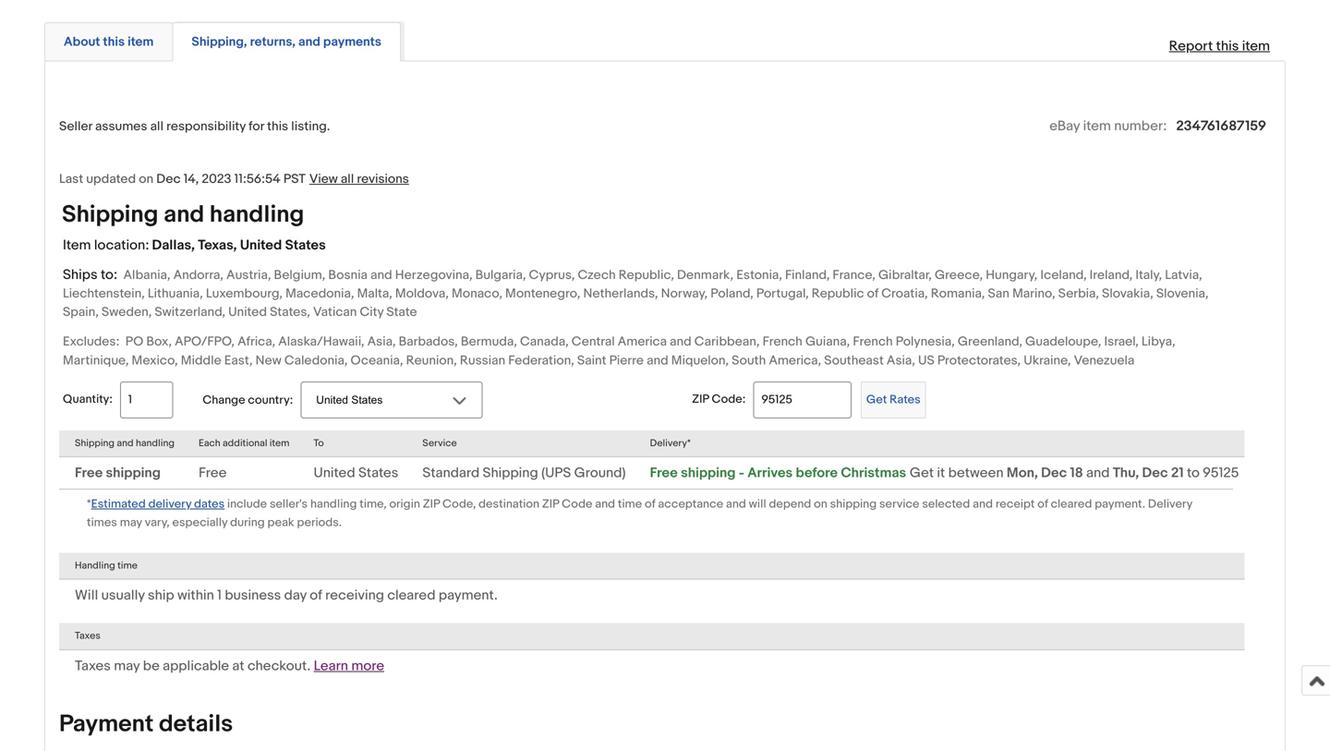 Task type: vqa. For each thing, say whether or not it's contained in the screenshot.
WATCH KAWS "BENDY: YELLOW" MEDICOM TOY VINYL FIGURE, 2004 icon
no



Task type: locate. For each thing, give the bounding box(es) containing it.
2 taxes from the top
[[75, 658, 111, 674]]

french up southeast
[[853, 334, 893, 350]]

1 vertical spatial asia,
[[887, 353, 916, 368]]

change
[[203, 393, 245, 408]]

united states
[[314, 465, 399, 482]]

new
[[256, 353, 282, 368]]

cleared down 18
[[1051, 497, 1092, 512]]

1 vertical spatial payment.
[[439, 587, 498, 604]]

2 free from the left
[[199, 465, 227, 482]]

0 horizontal spatial states
[[285, 237, 326, 254]]

and down america
[[647, 353, 669, 368]]

2 vertical spatial handling
[[310, 497, 357, 512]]

0 vertical spatial cleared
[[1051, 497, 1092, 512]]

get inside get rates button
[[867, 393, 887, 407]]

time up "usually" on the left of the page
[[117, 560, 138, 572]]

0 vertical spatial get
[[867, 393, 887, 407]]

shipping
[[106, 465, 161, 482], [681, 465, 736, 482], [830, 497, 877, 512]]

0 vertical spatial may
[[120, 516, 142, 530]]

greenland,
[[958, 334, 1023, 350]]

0 horizontal spatial french
[[763, 334, 803, 350]]

item inside button
[[128, 34, 154, 50]]

and inside button
[[298, 34, 320, 50]]

handling up periods.
[[310, 497, 357, 512]]

and inside the albania, andorra, austria, belgium, bosnia and herzegovina, bulgaria, cyprus, czech republic, denmark, estonia, finland, france, gibraltar, greece, hungary, iceland, ireland, italy, latvia, liechtenstein, lithuania, luxembourg, macedonia, malta, moldova, monaco, montenegro, netherlands, norway, poland, portugal, republic of croatia, romania, san marino, serbia, slovakia, slovenia, spain, sweden, switzerland, united states, vatican city state
[[371, 267, 392, 283]]

2 horizontal spatial shipping
[[830, 497, 877, 512]]

receipt
[[996, 497, 1035, 512]]

1 horizontal spatial handling
[[210, 200, 304, 229]]

2 french from the left
[[853, 334, 893, 350]]

this right report
[[1216, 38, 1239, 55]]

standard shipping (ups ground )
[[423, 465, 626, 482]]

states up time,
[[358, 465, 399, 482]]

0 vertical spatial all
[[150, 119, 164, 134]]

0 horizontal spatial this
[[103, 34, 125, 50]]

-
[[739, 465, 745, 482]]

shipping inside include seller's handling time, origin zip code, destination zip code and time of acceptance and will depend on shipping service selected and receipt of cleared payment. delivery times may vary, especially during peak periods.
[[830, 497, 877, 512]]

include
[[227, 497, 267, 512]]

learn
[[314, 658, 348, 674]]

shipping up destination
[[483, 465, 538, 482]]

and down between
[[973, 497, 993, 512]]

ebay
[[1050, 118, 1080, 134]]

taxes left be
[[75, 658, 111, 674]]

free up the *
[[75, 465, 103, 482]]

luxembourg,
[[206, 286, 283, 302]]

0 horizontal spatial cleared
[[387, 587, 436, 604]]

21
[[1172, 465, 1184, 482]]

handling down 11:56:54
[[210, 200, 304, 229]]

1 horizontal spatial this
[[267, 119, 288, 134]]

andorra,
[[173, 267, 223, 283]]

1 horizontal spatial dec
[[1041, 465, 1067, 482]]

slovenia,
[[1157, 286, 1209, 302]]

1 vertical spatial taxes
[[75, 658, 111, 674]]

Quantity: text field
[[120, 382, 173, 418]]

1 horizontal spatial free
[[199, 465, 227, 482]]

)
[[622, 465, 626, 482]]

on right depend
[[814, 497, 828, 512]]

netherlands,
[[583, 286, 658, 302]]

america,
[[769, 353, 822, 368]]

(ups
[[542, 465, 571, 482]]

1 horizontal spatial states
[[358, 465, 399, 482]]

this right "for"
[[267, 119, 288, 134]]

zip left code: on the right bottom of page
[[692, 392, 709, 407]]

taxes down will
[[75, 630, 100, 642]]

0 horizontal spatial time
[[117, 560, 138, 572]]

assumes
[[95, 119, 147, 134]]

standard
[[423, 465, 480, 482]]

seller's
[[270, 497, 308, 512]]

shipping up estimated
[[106, 465, 161, 482]]

zip left code
[[542, 497, 559, 512]]

ireland,
[[1090, 267, 1133, 283]]

dec left the 14,
[[156, 171, 181, 187]]

2 horizontal spatial zip
[[692, 392, 709, 407]]

0 horizontal spatial get
[[867, 393, 887, 407]]

cleared right receiving
[[387, 587, 436, 604]]

free
[[75, 465, 103, 482], [199, 465, 227, 482], [650, 465, 678, 482]]

tab list containing about this item
[[44, 19, 1286, 61]]

quantity:
[[63, 392, 113, 407]]

2 horizontal spatial this
[[1216, 38, 1239, 55]]

peak
[[268, 516, 294, 530]]

united down to
[[314, 465, 355, 482]]

this right about
[[103, 34, 125, 50]]

shipping for free shipping
[[106, 465, 161, 482]]

1 horizontal spatial payment.
[[1095, 497, 1146, 512]]

1 vertical spatial united
[[228, 305, 267, 320]]

all right view
[[341, 171, 354, 187]]

1 horizontal spatial on
[[814, 497, 828, 512]]

iceland,
[[1041, 267, 1087, 283]]

item right about
[[128, 34, 154, 50]]

0 horizontal spatial handling
[[136, 437, 175, 449]]

1 vertical spatial time
[[117, 560, 138, 572]]

shipping left -
[[681, 465, 736, 482]]

handling down the "quantity:" 'text field'
[[136, 437, 175, 449]]

and up malta, on the left of page
[[371, 267, 392, 283]]

0 horizontal spatial shipping
[[106, 465, 161, 482]]

3 free from the left
[[650, 465, 678, 482]]

finland,
[[785, 267, 830, 283]]

handling
[[210, 200, 304, 229], [136, 437, 175, 449], [310, 497, 357, 512]]

may left be
[[114, 658, 140, 674]]

time
[[618, 497, 642, 512], [117, 560, 138, 572]]

zip right origin
[[423, 497, 440, 512]]

free down delivery*
[[650, 465, 678, 482]]

shipping for free shipping - arrives before christmas get it between mon, dec 18 and thu, dec 21 to 95125
[[681, 465, 736, 482]]

0 vertical spatial united
[[240, 237, 282, 254]]

1 horizontal spatial all
[[341, 171, 354, 187]]

and up free shipping
[[117, 437, 134, 449]]

this for report
[[1216, 38, 1239, 55]]

free down each
[[199, 465, 227, 482]]

0 vertical spatial handling
[[210, 200, 304, 229]]

1 vertical spatial states
[[358, 465, 399, 482]]

1 horizontal spatial get
[[910, 465, 934, 482]]

234761687159
[[1177, 118, 1267, 134]]

get left rates
[[867, 393, 887, 407]]

1 vertical spatial may
[[114, 658, 140, 674]]

0 vertical spatial on
[[139, 171, 154, 187]]

zip
[[692, 392, 709, 407], [423, 497, 440, 512], [542, 497, 559, 512]]

dec left 18
[[1041, 465, 1067, 482]]

2 horizontal spatial handling
[[310, 497, 357, 512]]

1 horizontal spatial time
[[618, 497, 642, 512]]

1 taxes from the top
[[75, 630, 100, 642]]

taxes
[[75, 630, 100, 642], [75, 658, 111, 674]]

state
[[387, 305, 417, 320]]

states
[[285, 237, 326, 254], [358, 465, 399, 482]]

0 vertical spatial asia,
[[367, 334, 396, 350]]

between
[[949, 465, 1004, 482]]

seller assumes all responsibility for this listing.
[[59, 119, 330, 134]]

during
[[230, 516, 265, 530]]

1 vertical spatial cleared
[[387, 587, 436, 604]]

taxes may be applicable at checkout. learn more
[[75, 658, 384, 674]]

service
[[423, 437, 457, 449]]

receiving
[[325, 587, 384, 604]]

handling
[[75, 560, 115, 572]]

1 horizontal spatial french
[[853, 334, 893, 350]]

handling time
[[75, 560, 138, 572]]

united down the luxembourg,
[[228, 305, 267, 320]]

bermuda,
[[461, 334, 517, 350]]

payment. down thu,
[[1095, 497, 1146, 512]]

shipping down christmas
[[830, 497, 877, 512]]

on right updated
[[139, 171, 154, 187]]

2023
[[202, 171, 231, 187]]

tab list
[[44, 19, 1286, 61]]

apo/fpo,
[[175, 334, 235, 350]]

dec left 21
[[1143, 465, 1168, 482]]

1 free from the left
[[75, 465, 103, 482]]

and right returns,
[[298, 34, 320, 50]]

include seller's handling time, origin zip code, destination zip code and time of acceptance and will depend on shipping service selected and receipt of cleared payment. delivery times may vary, especially during peak periods.
[[87, 497, 1193, 530]]

shipping and handling up free shipping
[[75, 437, 175, 449]]

vatican
[[313, 305, 357, 320]]

will usually ship within 1 business day of receiving cleared payment.
[[75, 587, 498, 604]]

states,
[[270, 305, 310, 320]]

0 horizontal spatial free
[[75, 465, 103, 482]]

1 horizontal spatial cleared
[[1051, 497, 1092, 512]]

1 horizontal spatial shipping
[[681, 465, 736, 482]]

free for free shipping - arrives before christmas get it between mon, dec 18 and thu, dec 21 to 95125
[[650, 465, 678, 482]]

israel,
[[1105, 334, 1139, 350]]

shipping up "location:"
[[62, 200, 158, 229]]

of down 'france,'
[[867, 286, 879, 302]]

asia, left us at top right
[[887, 353, 916, 368]]

all
[[150, 119, 164, 134], [341, 171, 354, 187]]

payment
[[59, 710, 154, 739]]

payment. down code,
[[439, 587, 498, 604]]

2 horizontal spatial free
[[650, 465, 678, 482]]

dec
[[156, 171, 181, 187], [1041, 465, 1067, 482], [1143, 465, 1168, 482]]

of
[[867, 286, 879, 302], [645, 497, 656, 512], [1038, 497, 1049, 512], [310, 587, 322, 604]]

get left it
[[910, 465, 934, 482]]

shipping and handling up dallas,
[[62, 200, 304, 229]]

to:
[[101, 267, 117, 283]]

0 horizontal spatial all
[[150, 119, 164, 134]]

applicable
[[163, 658, 229, 674]]

united up austria,
[[240, 237, 282, 254]]

*
[[87, 497, 91, 512]]

item for report this item
[[1242, 38, 1270, 55]]

ship
[[148, 587, 174, 604]]

0 vertical spatial payment.
[[1095, 497, 1146, 512]]

about this item button
[[64, 33, 154, 51]]

0 vertical spatial time
[[618, 497, 642, 512]]

will
[[75, 587, 98, 604]]

of right the receipt
[[1038, 497, 1049, 512]]

states up belgium,
[[285, 237, 326, 254]]

romania,
[[931, 286, 985, 302]]

item right additional
[[270, 437, 290, 449]]

on
[[139, 171, 154, 187], [814, 497, 828, 512]]

day
[[284, 587, 307, 604]]

taxes for taxes
[[75, 630, 100, 642]]

malta,
[[357, 286, 392, 302]]

shipping and handling
[[62, 200, 304, 229], [75, 437, 175, 449]]

1 vertical spatial handling
[[136, 437, 175, 449]]

and right 18
[[1087, 465, 1110, 482]]

united inside the albania, andorra, austria, belgium, bosnia and herzegovina, bulgaria, cyprus, czech republic, denmark, estonia, finland, france, gibraltar, greece, hungary, iceland, ireland, italy, latvia, liechtenstein, lithuania, luxembourg, macedonia, malta, moldova, monaco, montenegro, netherlands, norway, poland, portugal, republic of croatia, romania, san marino, serbia, slovakia, slovenia, spain, sweden, switzerland, united states, vatican city state
[[228, 305, 267, 320]]

0 vertical spatial shipping and handling
[[62, 200, 304, 229]]

1 vertical spatial on
[[814, 497, 828, 512]]

2 vertical spatial united
[[314, 465, 355, 482]]

french up america,
[[763, 334, 803, 350]]

this inside button
[[103, 34, 125, 50]]

vary,
[[145, 516, 170, 530]]

may down estimated
[[120, 516, 142, 530]]

taxes for taxes may be applicable at checkout. learn more
[[75, 658, 111, 674]]

code
[[562, 497, 593, 512]]

0 vertical spatial taxes
[[75, 630, 100, 642]]

marino,
[[1013, 286, 1056, 302]]

mexico,
[[132, 353, 178, 368]]

slovakia,
[[1102, 286, 1154, 302]]

all right assumes
[[150, 119, 164, 134]]

asia, up the oceania,
[[367, 334, 396, 350]]

shipping up free shipping
[[75, 437, 115, 449]]

time down ) at the bottom of the page
[[618, 497, 642, 512]]

item right report
[[1242, 38, 1270, 55]]



Task type: describe. For each thing, give the bounding box(es) containing it.
austria,
[[226, 267, 271, 283]]

cleared inside include seller's handling time, origin zip code, destination zip code and time of acceptance and will depend on shipping service selected and receipt of cleared payment. delivery times may vary, especially during peak periods.
[[1051, 497, 1092, 512]]

libya,
[[1142, 334, 1176, 350]]

pierre
[[609, 353, 644, 368]]

code:
[[712, 392, 746, 407]]

polynesia,
[[896, 334, 955, 350]]

1 french from the left
[[763, 334, 803, 350]]

ukraine,
[[1024, 353, 1071, 368]]

ZIP Code: text field
[[753, 382, 852, 418]]

will
[[749, 497, 767, 512]]

item for about this item
[[128, 34, 154, 50]]

payments
[[323, 34, 382, 50]]

handling inside include seller's handling time, origin zip code, destination zip code and time of acceptance and will depend on shipping service selected and receipt of cleared payment. delivery times may vary, especially during peak periods.
[[310, 497, 357, 512]]

1 horizontal spatial asia,
[[887, 353, 916, 368]]

report this item link
[[1160, 29, 1280, 64]]

and up miquelon,
[[670, 334, 692, 350]]

to
[[314, 437, 324, 449]]

croatia,
[[882, 286, 928, 302]]

po box, apo/fpo, africa, alaska/hawaii, asia, barbados, bermuda, canada, central america and caribbean, french guiana, french polynesia, greenland, guadeloupe, israel, libya, martinique, mexico, middle east, new caledonia, oceania, reunion, russian federation, saint pierre and miquelon, south america, southeast asia, us protectorates, ukraine, venezuela
[[63, 334, 1176, 368]]

free for free
[[199, 465, 227, 482]]

about this item
[[64, 34, 154, 50]]

box,
[[146, 334, 172, 350]]

2 vertical spatial shipping
[[483, 465, 538, 482]]

city
[[360, 305, 384, 320]]

may inside include seller's handling time, origin zip code, destination zip code and time of acceptance and will depend on shipping service selected and receipt of cleared payment. delivery times may vary, especially during peak periods.
[[120, 516, 142, 530]]

hungary,
[[986, 267, 1038, 283]]

albania, andorra, austria, belgium, bosnia and herzegovina, bulgaria, cyprus, czech republic, denmark, estonia, finland, france, gibraltar, greece, hungary, iceland, ireland, italy, latvia, liechtenstein, lithuania, luxembourg, macedonia, malta, moldova, monaco, montenegro, netherlands, norway, poland, portugal, republic of croatia, romania, san marino, serbia, slovakia, slovenia, spain, sweden, switzerland, united states, vatican city state
[[63, 267, 1209, 320]]

at
[[232, 658, 244, 674]]

last updated on dec 14, 2023 11:56:54 pst view all revisions
[[59, 171, 409, 187]]

report
[[1169, 38, 1213, 55]]

on inside include seller's handling time, origin zip code, destination zip code and time of acceptance and will depend on shipping service selected and receipt of cleared payment. delivery times may vary, especially during peak periods.
[[814, 497, 828, 512]]

herzegovina,
[[395, 267, 473, 283]]

view all revisions link
[[306, 170, 409, 187]]

of inside the albania, andorra, austria, belgium, bosnia and herzegovina, bulgaria, cyprus, czech republic, denmark, estonia, finland, france, gibraltar, greece, hungary, iceland, ireland, italy, latvia, liechtenstein, lithuania, luxembourg, macedonia, malta, moldova, monaco, montenegro, netherlands, norway, poland, portugal, republic of croatia, romania, san marino, serbia, slovakia, slovenia, spain, sweden, switzerland, united states, vatican city state
[[867, 286, 879, 302]]

bosnia
[[328, 267, 368, 283]]

czech
[[578, 267, 616, 283]]

free for free shipping
[[75, 465, 103, 482]]

learn more link
[[314, 658, 384, 674]]

middle
[[181, 353, 221, 368]]

montenegro,
[[505, 286, 581, 302]]

returns,
[[250, 34, 296, 50]]

and right code
[[595, 497, 615, 512]]

be
[[143, 658, 160, 674]]

0 horizontal spatial dec
[[156, 171, 181, 187]]

before
[[796, 465, 838, 482]]

ground
[[574, 465, 622, 482]]

business
[[225, 587, 281, 604]]

depend
[[769, 497, 811, 512]]

report this item
[[1169, 38, 1270, 55]]

federation,
[[508, 353, 574, 368]]

11:56:54
[[234, 171, 281, 187]]

1 vertical spatial all
[[341, 171, 354, 187]]

africa,
[[238, 334, 275, 350]]

lithuania,
[[148, 286, 203, 302]]

times
[[87, 516, 117, 530]]

italy,
[[1136, 267, 1162, 283]]

ships to:
[[63, 267, 117, 283]]

0 horizontal spatial on
[[139, 171, 154, 187]]

number:
[[1114, 118, 1167, 134]]

this for about
[[103, 34, 125, 50]]

each
[[199, 437, 220, 449]]

0 horizontal spatial payment.
[[439, 587, 498, 604]]

about
[[64, 34, 100, 50]]

* estimated delivery dates
[[87, 497, 225, 512]]

0 vertical spatial states
[[285, 237, 326, 254]]

of left acceptance
[[645, 497, 656, 512]]

checkout.
[[248, 658, 311, 674]]

moldova,
[[395, 286, 449, 302]]

guadeloupe,
[[1026, 334, 1102, 350]]

ebay item number: 234761687159
[[1050, 118, 1267, 134]]

estonia,
[[737, 267, 782, 283]]

thu,
[[1113, 465, 1139, 482]]

acceptance
[[658, 497, 724, 512]]

southeast
[[824, 353, 884, 368]]

selected
[[922, 497, 970, 512]]

2 horizontal spatial dec
[[1143, 465, 1168, 482]]

caribbean,
[[695, 334, 760, 350]]

dates
[[194, 497, 225, 512]]

greece,
[[935, 267, 983, 283]]

and up item location: dallas, texas, united states
[[164, 200, 204, 229]]

norway,
[[661, 286, 708, 302]]

within
[[177, 587, 214, 604]]

item for each additional item
[[270, 437, 290, 449]]

additional
[[223, 437, 267, 449]]

republic
[[812, 286, 864, 302]]

mon,
[[1007, 465, 1038, 482]]

1 vertical spatial shipping
[[75, 437, 115, 449]]

poland,
[[711, 286, 754, 302]]

martinique,
[[63, 353, 129, 368]]

0 horizontal spatial zip
[[423, 497, 440, 512]]

1 horizontal spatial zip
[[542, 497, 559, 512]]

delivery
[[148, 497, 192, 512]]

sweden,
[[102, 305, 152, 320]]

item right ebay
[[1083, 118, 1111, 134]]

russian
[[460, 353, 506, 368]]

time inside include seller's handling time, origin zip code, destination zip code and time of acceptance and will depend on shipping service selected and receipt of cleared payment. delivery times may vary, especially during peak periods.
[[618, 497, 642, 512]]

1 vertical spatial shipping and handling
[[75, 437, 175, 449]]

95125
[[1203, 465, 1239, 482]]

excludes:
[[63, 334, 120, 350]]

for
[[249, 119, 264, 134]]

shipping, returns, and payments button
[[192, 33, 382, 51]]

revisions
[[357, 171, 409, 187]]

0 vertical spatial shipping
[[62, 200, 158, 229]]

updated
[[86, 171, 136, 187]]

and left will
[[726, 497, 746, 512]]

details
[[159, 710, 233, 739]]

republic,
[[619, 267, 674, 283]]

denmark,
[[677, 267, 734, 283]]

payment. inside include seller's handling time, origin zip code, destination zip code and time of acceptance and will depend on shipping service selected and receipt of cleared payment. delivery times may vary, especially during peak periods.
[[1095, 497, 1146, 512]]

free shipping
[[75, 465, 161, 482]]

periods.
[[297, 516, 342, 530]]

get rates
[[867, 393, 921, 407]]

change country:
[[203, 393, 293, 408]]

more
[[351, 658, 384, 674]]

1 vertical spatial get
[[910, 465, 934, 482]]

of right day
[[310, 587, 322, 604]]

responsibility
[[166, 119, 246, 134]]

0 horizontal spatial asia,
[[367, 334, 396, 350]]



